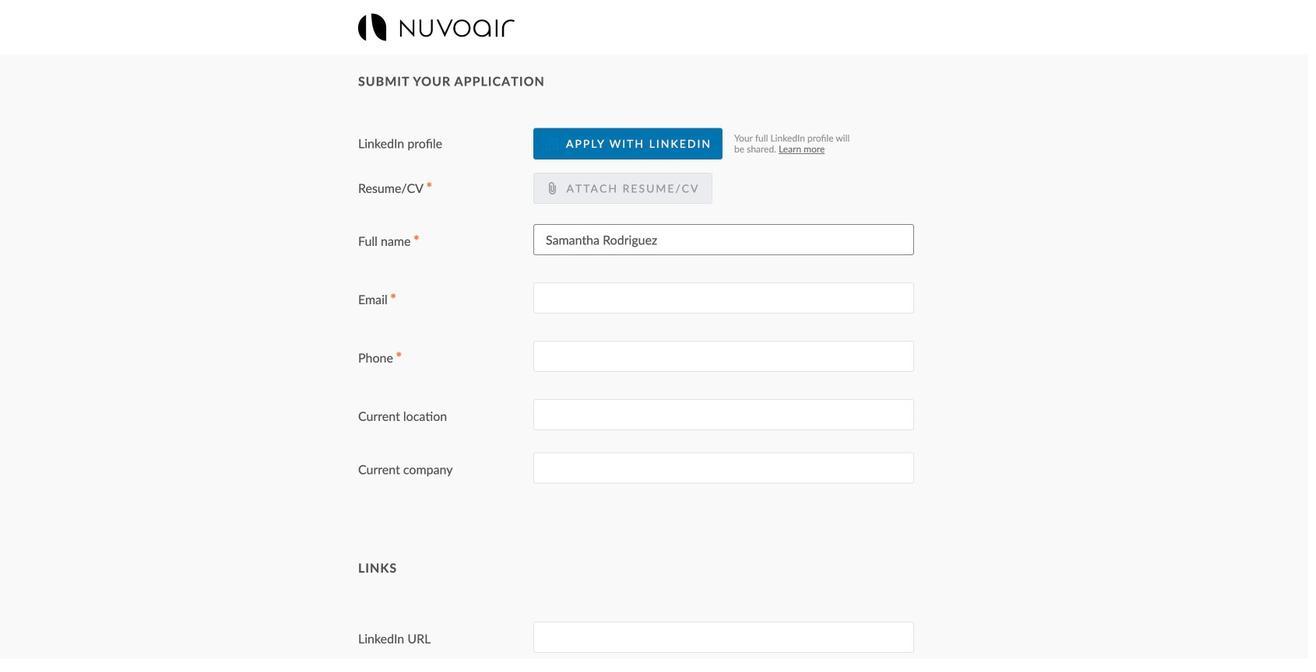 Task type: vqa. For each thing, say whether or not it's contained in the screenshot.
Type your response TEXT BOX
no



Task type: locate. For each thing, give the bounding box(es) containing it.
nuvoair logo image
[[358, 14, 515, 41]]

None text field
[[534, 224, 914, 256]]

None text field
[[534, 341, 914, 372], [534, 400, 914, 431], [534, 453, 914, 484], [534, 622, 914, 653], [534, 341, 914, 372], [534, 400, 914, 431], [534, 453, 914, 484], [534, 622, 914, 653]]

None email field
[[534, 283, 914, 314]]

paperclip image
[[546, 182, 558, 195]]



